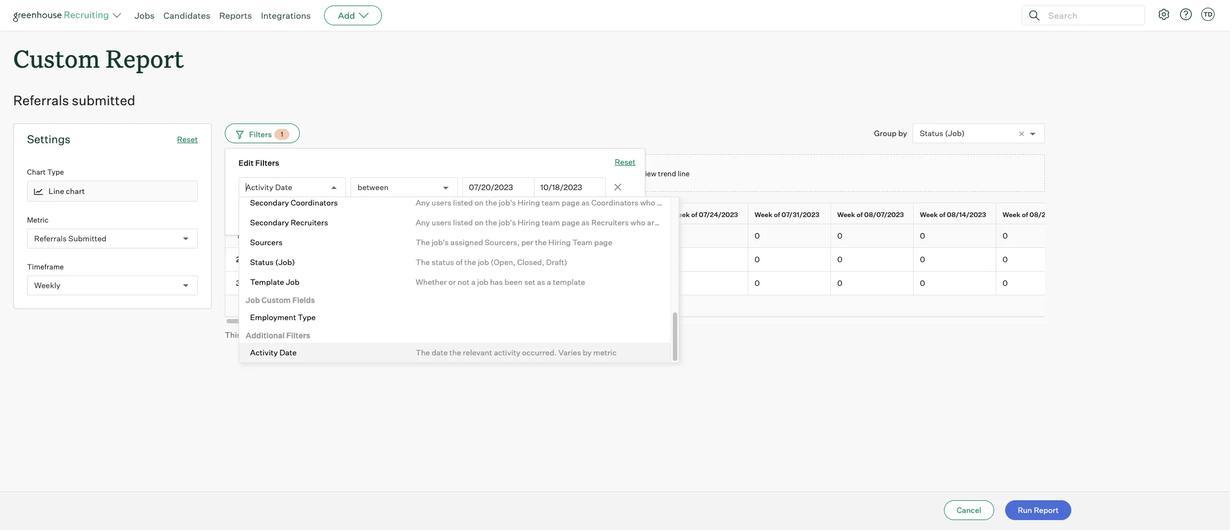 Task type: vqa. For each thing, say whether or not it's contained in the screenshot.
M&A on the left bottom of page
no



Task type: describe. For each thing, give the bounding box(es) containing it.
0 vertical spatial 07/20/2023
[[469, 183, 513, 192]]

any users listed on the job's hiring team page as recruiters who are not the responsible coordinator
[[416, 218, 777, 227]]

1 horizontal spatial custom
[[262, 296, 291, 305]]

add filter
[[263, 208, 298, 217]]

between
[[358, 183, 389, 192]]

edit filters
[[239, 158, 279, 168]]

3 cell
[[225, 272, 252, 295]]

of left 5
[[350, 330, 357, 339]]

not for coordinators
[[670, 198, 682, 208]]

settings
[[27, 132, 70, 146]]

listed for any users listed on the job's hiring team page as recruiters who are not the responsible coordinator
[[453, 218, 473, 227]]

cancel button
[[944, 500, 994, 520]]

of for 07/31/2023
[[774, 211, 780, 219]]

as for coordinators
[[582, 198, 590, 208]]

5
[[359, 330, 363, 339]]

the date the relevant activity occurred. varies by metric
[[416, 348, 617, 357]]

whether or not a job has been set as a template
[[416, 278, 585, 287]]

timeframe
[[27, 262, 64, 271]]

0 cell for 3
[[666, 272, 749, 295]]

2 vertical spatial as
[[537, 278, 545, 287]]

employment
[[250, 313, 296, 322]]

08/07/2023
[[864, 211, 904, 219]]

1 vertical spatial activity date
[[250, 348, 297, 357]]

(open,
[[491, 258, 516, 267]]

2 vertical spatial (job)
[[275, 258, 295, 267]]

recruiter
[[743, 198, 777, 208]]

0 vertical spatial (job)
[[945, 129, 965, 138]]

on for any users listed on the job's hiring team page as coordinators who are not the responsible recruiter
[[475, 198, 484, 208]]

records.
[[365, 330, 395, 339]]

results.
[[494, 330, 521, 339]]

07/31/2023
[[782, 211, 820, 219]]

on for any users listed on the job's hiring team page as recruiters who are not the responsible coordinator
[[475, 218, 484, 227]]

week of 08/07/2023 column header
[[831, 203, 916, 226]]

1 cell
[[225, 224, 252, 248]]

see
[[460, 330, 472, 339]]

0 vertical spatial report
[[611, 169, 631, 178]]

job's for coordinators
[[499, 198, 516, 208]]

any users listed on the job's hiring team page as coordinators who are not the responsible recruiter
[[416, 198, 777, 208]]

team for coordinators
[[542, 198, 560, 208]]

week of 07/31/2023
[[755, 211, 820, 219]]

2 horizontal spatial a
[[547, 278, 551, 287]]

the for the job's assigned sourcers, per the hiring team page
[[416, 238, 430, 247]]

job name
[[424, 211, 457, 219]]

status (job) inside table
[[259, 211, 299, 219]]

additional
[[246, 331, 285, 340]]

whether
[[416, 278, 447, 287]]

add button
[[324, 6, 382, 25]]

add filter button
[[239, 203, 310, 223]]

a for this preview shows a max number of 5 records. run the report to see more results.
[[297, 330, 301, 339]]

group by
[[874, 129, 907, 138]]

job for a
[[477, 278, 488, 287]]

0 vertical spatial activity
[[246, 183, 273, 192]]

1 vertical spatial job
[[286, 278, 300, 287]]

metric
[[593, 348, 617, 357]]

3
[[236, 278, 241, 288]]

1 recruiters from the left
[[291, 218, 328, 227]]

weekly
[[34, 281, 60, 290]]

10/18/2023
[[541, 183, 582, 192]]

job custom fields
[[246, 296, 315, 305]]

secondary for secondary coordinators
[[250, 198, 289, 208]]

week of 08/07/2023
[[837, 211, 904, 219]]

1 vertical spatial activity
[[250, 348, 278, 357]]

reset for edit filters
[[615, 157, 636, 167]]

submitted
[[68, 234, 106, 243]]

type for employment type
[[298, 313, 316, 322]]

responsible for recruiter
[[697, 198, 742, 208]]

job for custom
[[246, 296, 260, 305]]

run report
[[1018, 505, 1059, 515]]

candidates
[[163, 10, 210, 21]]

week for week of 08/21/2023
[[1003, 211, 1021, 219]]

2 cell
[[225, 248, 252, 272]]

any for any users listed on the job's hiring team page as coordinators who are not the responsible recruiter
[[416, 198, 430, 208]]

row containing 1
[[225, 224, 1230, 248]]

custom report
[[13, 42, 184, 74]]

reset link for settings
[[177, 135, 198, 144]]

reports link
[[219, 10, 252, 21]]

row containing status (job)
[[225, 203, 1230, 226]]

run report button
[[1005, 500, 1072, 520]]

status
[[432, 258, 454, 267]]

who for recruiters
[[631, 218, 646, 227]]

filter image
[[234, 130, 244, 139]]

edit
[[239, 158, 254, 168]]

any for any users listed on the job's hiring team page as recruiters who are not the responsible coordinator
[[416, 218, 430, 227]]

chart type
[[27, 168, 64, 176]]

greenhouse recruiting image
[[13, 9, 112, 22]]

1 horizontal spatial 1
[[281, 130, 283, 138]]

0 horizontal spatial report
[[426, 330, 449, 339]]

of for 08/07/2023
[[857, 211, 863, 219]]

job's for recruiters
[[499, 218, 516, 227]]

this preview shows a max number of 5 records. run the report to see more results.
[[225, 330, 521, 339]]

2 vertical spatial page
[[594, 238, 612, 247]]

or
[[449, 278, 456, 287]]

filter
[[279, 208, 298, 217]]

a for whether or not a job has been set as a template
[[471, 278, 476, 287]]

cancel
[[957, 505, 981, 515]]

requisition
[[507, 211, 543, 219]]

job for name
[[424, 211, 436, 219]]

employment type
[[250, 313, 316, 322]]

users for any users listed on the job's hiring team page as coordinators who are not the responsible recruiter
[[432, 198, 451, 208]]

filters for edit
[[255, 158, 279, 168]]

week of 07/20/2023
[[589, 211, 656, 219]]

id
[[545, 211, 552, 219]]

who for coordinators
[[640, 198, 655, 208]]

team
[[572, 238, 593, 247]]

row containing 3
[[225, 272, 1230, 295]]

date
[[432, 348, 448, 357]]

week for week of 08/07/2023
[[837, 211, 855, 219]]

run report to view trend line
[[596, 169, 690, 178]]

test
[[424, 255, 445, 264]]

set
[[524, 278, 535, 287]]

fields
[[292, 296, 315, 305]]

trend
[[658, 169, 676, 178]]

not for recruiters
[[660, 218, 672, 227]]

template
[[553, 278, 585, 287]]

week of 07/24/2023 column header
[[666, 203, 751, 226]]

report for run report
[[1034, 505, 1059, 515]]

varies
[[559, 348, 581, 357]]

open cell
[[252, 224, 418, 248]]

job for the
[[478, 258, 489, 267]]

occurred.
[[522, 348, 557, 357]]

0 horizontal spatial by
[[583, 348, 592, 357]]

week for week of 07/20/2023
[[589, 211, 607, 219]]

template
[[250, 278, 284, 287]]

are for recruiters
[[647, 218, 659, 227]]

1 inside cell
[[237, 231, 240, 240]]

per
[[521, 238, 533, 247]]

week for week of 07/24/2023
[[672, 211, 690, 219]]

td button
[[1199, 6, 1217, 23]]

row group containing 1
[[225, 224, 1230, 295]]

open
[[259, 231, 278, 240]]

are for coordinators
[[657, 198, 669, 208]]

0 vertical spatial status
[[920, 129, 944, 138]]

hiring for recruiters
[[518, 218, 540, 227]]

run for run report
[[1018, 505, 1032, 515]]

of for 07/24/2023
[[691, 211, 698, 219]]

19
[[507, 255, 514, 264]]

week of 08/14/2023
[[920, 211, 986, 219]]

week of 08/14/2023 column header
[[914, 203, 999, 226]]



Task type: locate. For each thing, give the bounding box(es) containing it.
2 listed from the top
[[453, 218, 473, 227]]

team
[[542, 198, 560, 208], [542, 218, 560, 227]]

1 horizontal spatial recruiters
[[591, 218, 629, 227]]

1 the from the top
[[416, 238, 430, 247]]

activity date up add filter button
[[246, 183, 292, 192]]

add inside popup button
[[338, 10, 355, 21]]

a left the max
[[297, 330, 301, 339]]

2 secondary from the top
[[250, 218, 289, 227]]

the up test at left
[[416, 238, 430, 247]]

1 horizontal spatial run
[[596, 169, 609, 178]]

job left (open, on the left
[[478, 258, 489, 267]]

week of 07/31/2023 column header
[[749, 203, 833, 226]]

1 vertical spatial not
[[660, 218, 672, 227]]

1 right filter image
[[281, 130, 283, 138]]

to left see
[[451, 330, 458, 339]]

2 vertical spatial not
[[458, 278, 470, 287]]

as up any users listed on the job's hiring team page as recruiters who are not the responsible coordinator
[[582, 198, 590, 208]]

1 vertical spatial the
[[416, 258, 430, 267]]

not down line
[[670, 198, 682, 208]]

0 vertical spatial date
[[275, 183, 292, 192]]

0 horizontal spatial reset link
[[177, 135, 198, 144]]

1 vertical spatial date
[[280, 348, 297, 357]]

configure image
[[1158, 8, 1171, 21]]

0 vertical spatial responsible
[[697, 198, 742, 208]]

team down 10/18/2023
[[542, 218, 560, 227]]

reset left filter image
[[177, 135, 198, 144]]

0 vertical spatial listed
[[453, 198, 473, 208]]

(job) inside table
[[281, 211, 299, 219]]

2 vertical spatial status (job)
[[250, 258, 295, 267]]

0 horizontal spatial coordinators
[[291, 198, 338, 208]]

reset for settings
[[177, 135, 198, 144]]

of left 08/07/2023
[[857, 211, 863, 219]]

sourcers,
[[485, 238, 520, 247]]

responsible up 07/24/2023
[[697, 198, 742, 208]]

run
[[596, 169, 609, 178], [397, 330, 411, 339], [1018, 505, 1032, 515]]

0 vertical spatial users
[[432, 198, 451, 208]]

2 on from the top
[[475, 218, 484, 227]]

reports
[[219, 10, 252, 21]]

shows
[[273, 330, 296, 339]]

0 horizontal spatial job
[[246, 296, 260, 305]]

report up date
[[426, 330, 449, 339]]

has
[[490, 278, 503, 287]]

by right group
[[898, 129, 907, 138]]

2 vertical spatial run
[[1018, 505, 1032, 515]]

2 week from the left
[[672, 211, 690, 219]]

the for the date the relevant activity occurred. varies by metric
[[416, 348, 430, 357]]

0 horizontal spatial recruiters
[[291, 218, 328, 227]]

0 vertical spatial to
[[633, 169, 640, 178]]

2 horizontal spatial run
[[1018, 505, 1032, 515]]

2 vertical spatial the
[[416, 348, 430, 357]]

1 vertical spatial as
[[582, 218, 590, 227]]

2 recruiters from the left
[[591, 218, 629, 227]]

report inside button
[[1034, 505, 1059, 515]]

1 vertical spatial status (job)
[[259, 211, 299, 219]]

recruiters down "any users listed on the job's hiring team page as coordinators who are not the responsible recruiter"
[[591, 218, 629, 227]]

1 vertical spatial reset link
[[615, 157, 636, 169]]

week of 07/24/2023
[[672, 211, 738, 219]]

1 vertical spatial hiring
[[518, 218, 540, 227]]

filters right edit
[[255, 158, 279, 168]]

the for the status of the job (open, closed, draft)
[[416, 258, 430, 267]]

of inside week of 07/24/2023 column header
[[691, 211, 698, 219]]

name
[[438, 211, 457, 219]]

page
[[562, 198, 580, 208], [562, 218, 580, 227], [594, 238, 612, 247]]

2 team from the top
[[542, 218, 560, 227]]

0 cell for 2
[[666, 248, 749, 272]]

add inside button
[[263, 208, 278, 217]]

0 vertical spatial filters
[[249, 129, 272, 139]]

secondary for secondary recruiters
[[250, 218, 289, 227]]

not right week of 07/20/2023
[[660, 218, 672, 227]]

1 vertical spatial to
[[451, 330, 458, 339]]

page up team
[[562, 218, 580, 227]]

row containing 2
[[225, 248, 1230, 272]]

to left view
[[633, 169, 640, 178]]

filters right filter image
[[249, 129, 272, 139]]

0 horizontal spatial report
[[106, 42, 184, 74]]

coordinators up filter
[[291, 198, 338, 208]]

type right chart on the left of page
[[47, 168, 64, 176]]

a right set
[[547, 278, 551, 287]]

0 vertical spatial run
[[596, 169, 609, 178]]

job's up "sourcers," in the left of the page
[[499, 218, 516, 227]]

1 on from the top
[[475, 198, 484, 208]]

the left date
[[416, 348, 430, 357]]

of left 08/21/2023
[[1022, 211, 1028, 219]]

2 horizontal spatial job
[[424, 211, 436, 219]]

week left 08/21/2023
[[1003, 211, 1021, 219]]

users up assigned
[[432, 218, 451, 227]]

team for recruiters
[[542, 218, 560, 227]]

4 row from the top
[[225, 272, 1230, 295]]

jobs
[[134, 10, 155, 21]]

0 vertical spatial any
[[416, 198, 430, 208]]

are down trend
[[657, 198, 669, 208]]

week down "any users listed on the job's hiring team page as coordinators who are not the responsible recruiter"
[[589, 211, 607, 219]]

responsible left coordinator
[[687, 218, 732, 227]]

as up team
[[582, 218, 590, 227]]

0 horizontal spatial run
[[397, 330, 411, 339]]

0 vertical spatial status (job)
[[920, 129, 965, 138]]

2 the from the top
[[416, 258, 430, 267]]

1 team from the top
[[542, 198, 560, 208]]

status inside table
[[259, 211, 280, 219]]

2 row from the top
[[225, 224, 1230, 248]]

the
[[416, 238, 430, 247], [416, 258, 430, 267], [416, 348, 430, 357]]

0 vertical spatial job
[[478, 258, 489, 267]]

1 users from the top
[[432, 198, 451, 208]]

1 vertical spatial team
[[542, 218, 560, 227]]

of inside week of 08/14/2023 column header
[[939, 211, 946, 219]]

1 vertical spatial (job)
[[281, 211, 299, 219]]

coordinators up week of 07/20/2023
[[591, 198, 639, 208]]

chart
[[27, 168, 46, 176]]

3 week from the left
[[755, 211, 773, 219]]

the left the status
[[416, 258, 430, 267]]

0 vertical spatial are
[[657, 198, 669, 208]]

Search text field
[[1046, 7, 1135, 23]]

as right set
[[537, 278, 545, 287]]

of inside week of 07/31/2023 column header
[[774, 211, 780, 219]]

any left name
[[416, 218, 430, 227]]

who up week of 07/20/2023
[[640, 198, 655, 208]]

1 vertical spatial job
[[477, 278, 488, 287]]

week down "recruiter"
[[755, 211, 773, 219]]

1 horizontal spatial report
[[1034, 505, 1059, 515]]

1 horizontal spatial type
[[298, 313, 316, 322]]

0 vertical spatial 1
[[281, 130, 283, 138]]

0 horizontal spatial 07/20/2023
[[469, 183, 513, 192]]

0 vertical spatial page
[[562, 198, 580, 208]]

users for any users listed on the job's hiring team page as recruiters who are not the responsible coordinator
[[432, 218, 451, 227]]

requisition id
[[507, 211, 552, 219]]

0 vertical spatial add
[[338, 10, 355, 21]]

week of 08/21/2023
[[1003, 211, 1068, 219]]

1 vertical spatial responsible
[[687, 218, 732, 227]]

activity
[[246, 183, 273, 192], [250, 348, 278, 357]]

by right 'varies'
[[583, 348, 592, 357]]

activity down additional on the bottom left of page
[[250, 348, 278, 357]]

td
[[1204, 10, 1213, 18]]

0 vertical spatial type
[[47, 168, 64, 176]]

1 vertical spatial page
[[562, 218, 580, 227]]

listed
[[453, 198, 473, 208], [453, 218, 473, 227]]

status (job)
[[920, 129, 965, 138], [259, 211, 299, 219], [250, 258, 295, 267]]

jobs link
[[134, 10, 155, 21]]

are down view
[[647, 218, 659, 227]]

of for 08/21/2023
[[1022, 211, 1028, 219]]

cell
[[418, 224, 500, 248], [500, 224, 583, 248], [583, 248, 666, 272], [583, 272, 666, 295]]

1 horizontal spatial 07/20/2023
[[616, 211, 656, 219]]

1 vertical spatial report
[[426, 330, 449, 339]]

add for add
[[338, 10, 355, 21]]

0 cell for 1
[[666, 224, 749, 248]]

to
[[633, 169, 640, 178], [451, 330, 458, 339]]

50
[[507, 278, 517, 288]]

run inside button
[[1018, 505, 1032, 515]]

1 listed from the top
[[453, 198, 473, 208]]

the job's assigned sourcers, per the hiring team page
[[416, 238, 612, 247]]

0 vertical spatial who
[[640, 198, 655, 208]]

1
[[281, 130, 283, 138], [237, 231, 240, 240]]

0 vertical spatial referrals
[[13, 92, 69, 109]]

week inside week of 07/31/2023 column header
[[755, 211, 773, 219]]

page right team
[[594, 238, 612, 247]]

status (job) right group by
[[920, 129, 965, 138]]

metric
[[27, 215, 49, 224]]

0 cell
[[583, 224, 666, 248], [666, 224, 749, 248], [666, 248, 749, 272], [666, 272, 749, 295]]

1 horizontal spatial reset link
[[615, 157, 636, 169]]

1 horizontal spatial report
[[611, 169, 631, 178]]

(job)
[[945, 129, 965, 138], [281, 211, 299, 219], [275, 258, 295, 267]]

as for recruiters
[[582, 218, 590, 227]]

0 horizontal spatial 1
[[237, 231, 240, 240]]

add for add filter
[[263, 208, 278, 217]]

0 vertical spatial by
[[898, 129, 907, 138]]

submitted
[[72, 92, 135, 109]]

0 vertical spatial job
[[424, 211, 436, 219]]

of
[[609, 211, 615, 219], [691, 211, 698, 219], [774, 211, 780, 219], [857, 211, 863, 219], [939, 211, 946, 219], [1022, 211, 1028, 219], [456, 258, 463, 267], [350, 330, 357, 339]]

by
[[898, 129, 907, 138], [583, 348, 592, 357]]

of down "any users listed on the job's hiring team page as coordinators who are not the responsible recruiter"
[[609, 211, 615, 219]]

2 vertical spatial job's
[[432, 238, 449, 247]]

0 horizontal spatial custom
[[13, 42, 100, 74]]

secondary recruiters
[[250, 218, 328, 227]]

week inside week of 08/14/2023 column header
[[920, 211, 938, 219]]

of down "recruiter"
[[774, 211, 780, 219]]

reset link
[[177, 135, 198, 144], [615, 157, 636, 169]]

secondary coordinators
[[250, 198, 338, 208]]

2 coordinators from the left
[[591, 198, 639, 208]]

activity down edit filters
[[246, 183, 273, 192]]

1 vertical spatial 07/20/2023
[[616, 211, 656, 219]]

1 vertical spatial job's
[[499, 218, 516, 227]]

1 vertical spatial 1
[[237, 231, 240, 240]]

referrals up settings
[[13, 92, 69, 109]]

date up secondary coordinators
[[275, 183, 292, 192]]

page down 10/18/2023
[[562, 198, 580, 208]]

on
[[475, 198, 484, 208], [475, 218, 484, 227]]

1 week from the left
[[589, 211, 607, 219]]

0 vertical spatial secondary
[[250, 198, 289, 208]]

run for run report to view trend line
[[596, 169, 609, 178]]

listed up assigned
[[453, 218, 473, 227]]

status (job) down secondary coordinators
[[259, 211, 299, 219]]

1 horizontal spatial job
[[286, 278, 300, 287]]

row
[[225, 203, 1230, 226], [225, 224, 1230, 248], [225, 248, 1230, 272], [225, 272, 1230, 295]]

0 vertical spatial job's
[[499, 198, 516, 208]]

date down shows on the left of page
[[280, 348, 297, 357]]

a right the or
[[471, 278, 476, 287]]

page for recruiters
[[562, 218, 580, 227]]

hiring
[[518, 198, 540, 208], [518, 218, 540, 227], [548, 238, 571, 247]]

more
[[474, 330, 493, 339]]

date
[[275, 183, 292, 192], [280, 348, 297, 357]]

integrations link
[[261, 10, 311, 21]]

reset link up run report to view trend line
[[615, 157, 636, 169]]

been
[[505, 278, 523, 287]]

1 vertical spatial report
[[1034, 505, 1059, 515]]

0 vertical spatial as
[[582, 198, 590, 208]]

status right group by
[[920, 129, 944, 138]]

row group
[[225, 224, 1230, 295]]

template job
[[250, 278, 300, 287]]

0 vertical spatial activity date
[[246, 183, 292, 192]]

team up id
[[542, 198, 560, 208]]

0 vertical spatial custom
[[13, 42, 100, 74]]

1 vertical spatial custom
[[262, 296, 291, 305]]

3 row from the top
[[225, 248, 1230, 272]]

0 horizontal spatial to
[[451, 330, 458, 339]]

1 horizontal spatial a
[[471, 278, 476, 287]]

week for week of 08/14/2023
[[920, 211, 938, 219]]

week left 07/24/2023
[[672, 211, 690, 219]]

draft)
[[546, 258, 567, 267]]

07/24/2023
[[699, 211, 738, 219]]

preview
[[243, 330, 271, 339]]

relevant
[[463, 348, 492, 357]]

filters down employment type
[[286, 331, 310, 340]]

1 vertical spatial who
[[631, 218, 646, 227]]

page for coordinators
[[562, 198, 580, 208]]

07/20/2023 down "any users listed on the job's hiring team page as coordinators who are not the responsible recruiter"
[[616, 211, 656, 219]]

not right the or
[[458, 278, 470, 287]]

referrals submitted
[[13, 92, 135, 109]]

1 vertical spatial secondary
[[250, 218, 289, 227]]

2 vertical spatial status
[[250, 258, 274, 267]]

job's up test at left
[[432, 238, 449, 247]]

1 vertical spatial by
[[583, 348, 592, 357]]

status up open
[[259, 211, 280, 219]]

report
[[611, 169, 631, 178], [426, 330, 449, 339]]

hiring up requisition id
[[518, 198, 540, 208]]

activity date down additional filters
[[250, 348, 297, 357]]

1 vertical spatial run
[[397, 330, 411, 339]]

1 vertical spatial on
[[475, 218, 484, 227]]

2 vertical spatial hiring
[[548, 238, 571, 247]]

coordinators
[[291, 198, 338, 208], [591, 198, 639, 208]]

1 any from the top
[[416, 198, 430, 208]]

report left view
[[611, 169, 631, 178]]

1 row from the top
[[225, 203, 1230, 226]]

0 vertical spatial reset link
[[177, 135, 198, 144]]

job down 3 cell
[[246, 296, 260, 305]]

of left 07/24/2023
[[691, 211, 698, 219]]

6 week from the left
[[1003, 211, 1021, 219]]

listed for any users listed on the job's hiring team page as coordinators who are not the responsible recruiter
[[453, 198, 473, 208]]

1 up 2
[[237, 231, 240, 240]]

07/20/2023 up requisition
[[469, 183, 513, 192]]

additional filters
[[246, 331, 310, 340]]

this
[[225, 330, 241, 339]]

job left has
[[477, 278, 488, 287]]

reset link for edit filters
[[615, 157, 636, 169]]

1 coordinators from the left
[[291, 198, 338, 208]]

activity date
[[246, 183, 292, 192], [250, 348, 297, 357]]

reset
[[177, 135, 198, 144], [615, 157, 636, 167]]

2 users from the top
[[432, 218, 451, 227]]

job's up requisition
[[499, 198, 516, 208]]

1 horizontal spatial by
[[898, 129, 907, 138]]

2 vertical spatial job
[[246, 296, 260, 305]]

referrals for referrals submitted
[[13, 92, 69, 109]]

a
[[471, 278, 476, 287], [547, 278, 551, 287], [297, 330, 301, 339]]

week left 08/07/2023
[[837, 211, 855, 219]]

line chart
[[49, 187, 85, 196]]

referrals
[[13, 92, 69, 109], [34, 234, 67, 243]]

hiring for coordinators
[[518, 198, 540, 208]]

08/14/2023
[[947, 211, 986, 219]]

week left 08/14/2023
[[920, 211, 938, 219]]

status (job) up template job
[[250, 258, 295, 267]]

1 vertical spatial any
[[416, 218, 430, 227]]

reset link left filter image
[[177, 135, 198, 144]]

0 vertical spatial not
[[670, 198, 682, 208]]

job up fields
[[286, 278, 300, 287]]

status
[[920, 129, 944, 138], [259, 211, 280, 219], [250, 258, 274, 267]]

job inside table
[[424, 211, 436, 219]]

recruiters down filter
[[291, 218, 328, 227]]

1 secondary from the top
[[250, 198, 289, 208]]

referrals down metric
[[34, 234, 67, 243]]

08/21/2023
[[1030, 211, 1068, 219]]

3 the from the top
[[416, 348, 430, 357]]

hiring up per
[[518, 218, 540, 227]]

of for 08/14/2023
[[939, 211, 946, 219]]

referrals for referrals submitted
[[34, 234, 67, 243]]

0 vertical spatial on
[[475, 198, 484, 208]]

of inside week of 08/07/2023 column header
[[857, 211, 863, 219]]

type for chart type
[[47, 168, 64, 176]]

week inside week of 08/07/2023 column header
[[837, 211, 855, 219]]

candidates link
[[163, 10, 210, 21]]

listed up name
[[453, 198, 473, 208]]

2 any from the top
[[416, 218, 430, 227]]

secondary up open
[[250, 218, 289, 227]]

who down "any users listed on the job's hiring team page as coordinators who are not the responsible recruiter"
[[631, 218, 646, 227]]

4 week from the left
[[837, 211, 855, 219]]

1 horizontal spatial add
[[338, 10, 355, 21]]

1 horizontal spatial to
[[633, 169, 640, 178]]

report for custom report
[[106, 42, 184, 74]]

sourcers
[[250, 238, 283, 247]]

responsible for coordinator
[[687, 218, 732, 227]]

table
[[225, 203, 1230, 317]]

td button
[[1202, 8, 1215, 21]]

secondary up add filter
[[250, 198, 289, 208]]

of left 08/14/2023
[[939, 211, 946, 219]]

reset up run report to view trend line
[[615, 157, 636, 167]]

closed,
[[517, 258, 544, 267]]

custom down greenhouse recruiting image
[[13, 42, 100, 74]]

type down fields
[[298, 313, 316, 322]]

1 vertical spatial referrals
[[34, 234, 67, 243]]

week for week of 07/31/2023
[[755, 211, 773, 219]]

1 vertical spatial are
[[647, 218, 659, 227]]

week inside week of 07/24/2023 column header
[[672, 211, 690, 219]]

1 horizontal spatial reset
[[615, 157, 636, 167]]

of right the status
[[456, 258, 463, 267]]

1 vertical spatial listed
[[453, 218, 473, 227]]

filters for additional
[[286, 331, 310, 340]]

users up job name
[[432, 198, 451, 208]]

view
[[641, 169, 657, 178]]

job left name
[[424, 211, 436, 219]]

line
[[678, 169, 690, 178]]

of for 07/20/2023
[[609, 211, 615, 219]]

integrations
[[261, 10, 311, 21]]

table containing 1
[[225, 203, 1230, 317]]

number
[[320, 330, 349, 339]]

any up job name
[[416, 198, 430, 208]]

activity
[[494, 348, 520, 357]]

hiring up draft)
[[548, 238, 571, 247]]

responsible
[[697, 198, 742, 208], [687, 218, 732, 227]]

the status of the job (open, closed, draft)
[[416, 258, 567, 267]]

5 week from the left
[[920, 211, 938, 219]]

custom up employment
[[262, 296, 291, 305]]

coordinator
[[734, 218, 777, 227]]

status down sourcers
[[250, 258, 274, 267]]



